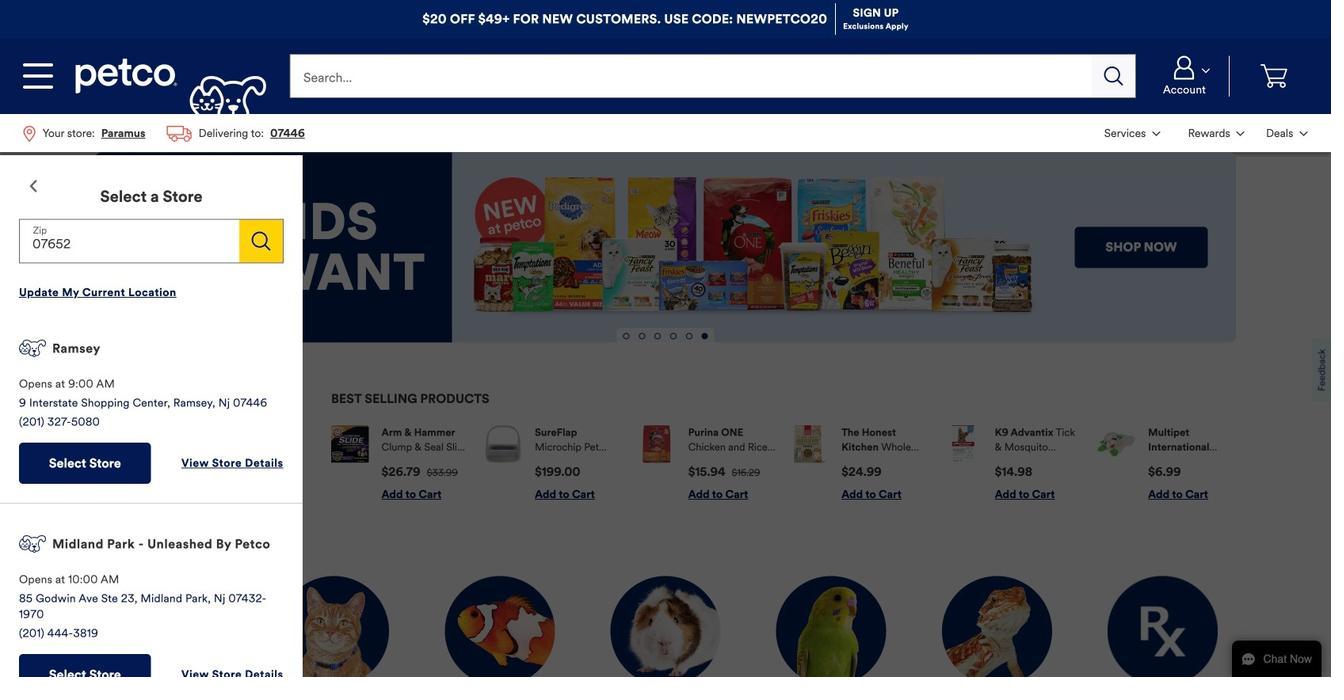 Task type: describe. For each thing, give the bounding box(es) containing it.
close change store image
[[29, 180, 37, 193]]

Search search field
[[290, 54, 1092, 98]]

pet pharmacy image
[[1108, 577, 1218, 678]]

dog deals image
[[113, 577, 224, 678]]

search image
[[1105, 67, 1124, 86]]



Task type: locate. For each thing, give the bounding box(es) containing it.
fish deals image
[[445, 577, 555, 678]]

None search field
[[19, 219, 239, 264]]

reptile deals image
[[942, 577, 1052, 678]]

list item
[[0, 114, 303, 678], [331, 426, 469, 502], [485, 426, 623, 502], [638, 426, 776, 502], [791, 426, 930, 502], [945, 426, 1083, 502], [1098, 426, 1236, 502]]

list
[[0, 114, 316, 678], [1094, 114, 1319, 152], [331, 413, 1236, 515]]

cat deals image
[[279, 577, 389, 678]]

search store image
[[252, 232, 271, 251]]

small pet deals image
[[611, 577, 721, 678]]

bird deals image
[[776, 577, 887, 678]]



Task type: vqa. For each thing, say whether or not it's contained in the screenshot.
SEARCH STORE image
yes



